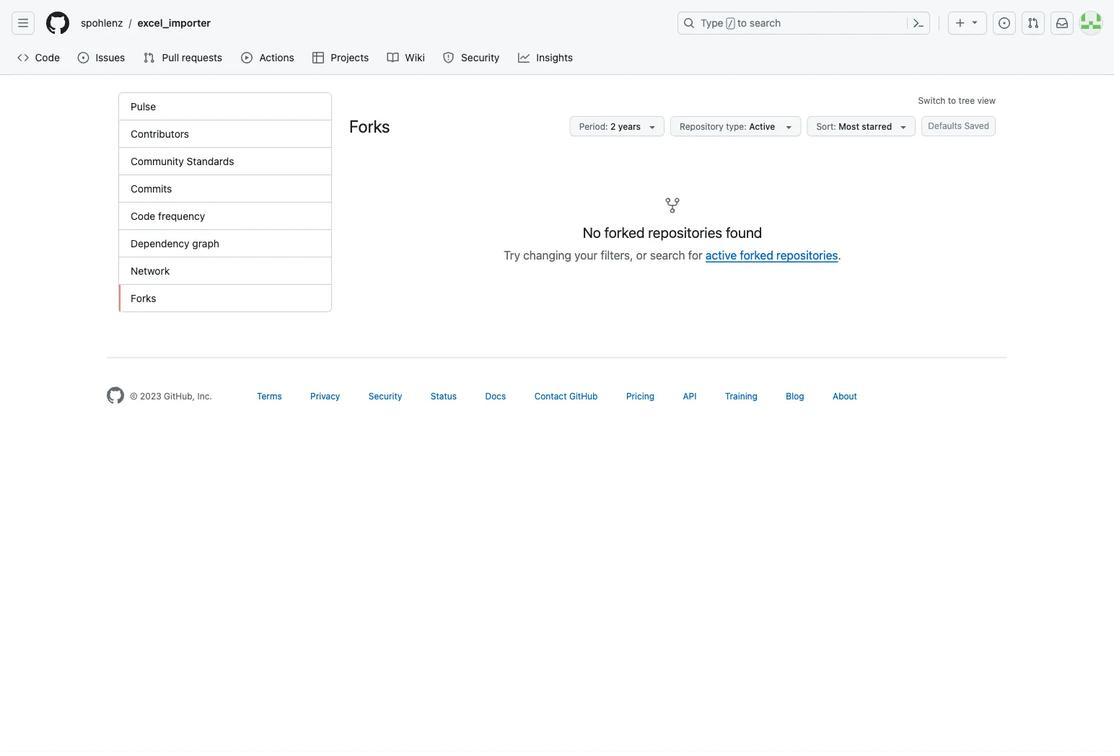 Task type: locate. For each thing, give the bounding box(es) containing it.
docs link
[[485, 392, 506, 402]]

switch to tree view
[[918, 95, 996, 105]]

training
[[725, 392, 758, 402]]

contributors
[[131, 128, 189, 140]]

pull requests link
[[137, 47, 230, 69]]

1 horizontal spatial issue opened image
[[999, 17, 1011, 29]]

git pull request image
[[143, 52, 155, 64]]

git pull request image
[[1028, 17, 1039, 29]]

list
[[75, 12, 669, 35]]

1 vertical spatial to
[[948, 95, 956, 105]]

0 vertical spatial code
[[35, 52, 60, 64]]

sort: most starred
[[817, 121, 892, 131]]

homepage image
[[46, 12, 69, 35], [107, 387, 124, 405]]

0 vertical spatial homepage image
[[46, 12, 69, 35]]

status link
[[431, 392, 457, 402]]

code right code image
[[35, 52, 60, 64]]

1 horizontal spatial homepage image
[[107, 387, 124, 405]]

defaults
[[928, 121, 962, 131]]

1 vertical spatial search
[[650, 248, 685, 262]]

code link
[[12, 47, 66, 69]]

forked down the found
[[740, 248, 774, 262]]

view
[[978, 95, 996, 105]]

api
[[683, 392, 697, 402]]

repository type: active
[[680, 121, 778, 131]]

1 horizontal spatial triangle down image
[[783, 121, 795, 133]]

list containing spohlenz / excel_importer
[[75, 12, 669, 35]]

code down commits
[[131, 210, 155, 222]]

homepage image left ©
[[107, 387, 124, 405]]

projects link
[[307, 47, 376, 69]]

code for code
[[35, 52, 60, 64]]

dependency graph
[[131, 237, 219, 249]]

0 vertical spatial triangle down image
[[969, 16, 981, 28]]

pricing link
[[626, 392, 655, 402]]

search
[[750, 17, 781, 29], [650, 248, 685, 262]]

network link
[[119, 258, 331, 285]]

privacy link
[[310, 392, 340, 402]]

0 horizontal spatial forked
[[605, 224, 645, 241]]

0 horizontal spatial security link
[[369, 392, 402, 402]]

excel_importer
[[138, 17, 211, 29]]

or
[[636, 248, 647, 262]]

forks link
[[119, 285, 331, 312]]

wiki
[[405, 52, 425, 64]]

type:
[[726, 121, 747, 131]]

0 horizontal spatial /
[[129, 17, 132, 29]]

security link left status 'link'
[[369, 392, 402, 402]]

blog
[[786, 392, 805, 402]]

requests
[[182, 52, 222, 64]]

0 vertical spatial search
[[750, 17, 781, 29]]

commits
[[131, 183, 172, 195]]

/ right spohlenz
[[129, 17, 132, 29]]

search right type
[[750, 17, 781, 29]]

homepage image up code link
[[46, 12, 69, 35]]

security left status 'link'
[[369, 392, 402, 402]]

triangle down image
[[647, 121, 658, 133], [783, 121, 795, 133]]

spohlenz
[[81, 17, 123, 29]]

notifications image
[[1057, 17, 1068, 29]]

years
[[618, 121, 641, 131]]

github,
[[164, 392, 195, 402]]

0 horizontal spatial search
[[650, 248, 685, 262]]

0 horizontal spatial triangle down image
[[647, 121, 658, 133]]

contact github
[[535, 392, 598, 402]]

privacy
[[310, 392, 340, 402]]

switch
[[918, 95, 946, 105]]

repo forked image
[[664, 197, 681, 214]]

1 vertical spatial forks
[[131, 292, 156, 304]]

forks
[[349, 116, 390, 136], [131, 292, 156, 304]]

code inside insights element
[[131, 210, 155, 222]]

issue opened image left git pull request image on the right of the page
[[999, 17, 1011, 29]]

triangle down image for 2 years
[[647, 121, 658, 133]]

forks down projects at the left
[[349, 116, 390, 136]]

forked up filters, on the top right of page
[[605, 224, 645, 241]]

book image
[[387, 52, 399, 64]]

0 horizontal spatial forks
[[131, 292, 156, 304]]

to
[[738, 17, 747, 29], [948, 95, 956, 105]]

found
[[726, 224, 762, 241]]

security link left graph image
[[437, 47, 507, 69]]

0 horizontal spatial to
[[738, 17, 747, 29]]

active forked repositories link
[[706, 248, 838, 262]]

1 vertical spatial issue opened image
[[77, 52, 89, 64]]

0 vertical spatial security
[[461, 52, 500, 64]]

1 horizontal spatial repositories
[[777, 248, 838, 262]]

forked
[[605, 224, 645, 241], [740, 248, 774, 262]]

1 vertical spatial forked
[[740, 248, 774, 262]]

issue opened image inside issues link
[[77, 52, 89, 64]]

triangle down image right starred
[[898, 121, 910, 133]]

spohlenz / excel_importer
[[81, 17, 211, 29]]

to left tree
[[948, 95, 956, 105]]

1 vertical spatial code
[[131, 210, 155, 222]]

1 horizontal spatial search
[[750, 17, 781, 29]]

1 vertical spatial triangle down image
[[898, 121, 910, 133]]

issue opened image
[[999, 17, 1011, 29], [77, 52, 89, 64]]

no
[[583, 224, 601, 241]]

1 triangle down image from the left
[[647, 121, 658, 133]]

defaults saved
[[928, 121, 990, 131]]

0 horizontal spatial issue opened image
[[77, 52, 89, 64]]

1 horizontal spatial forked
[[740, 248, 774, 262]]

security right shield icon
[[461, 52, 500, 64]]

1 vertical spatial homepage image
[[107, 387, 124, 405]]

triangle down image
[[969, 16, 981, 28], [898, 121, 910, 133]]

security
[[461, 52, 500, 64], [369, 392, 402, 402]]

2 triangle down image from the left
[[783, 121, 795, 133]]

status
[[431, 392, 457, 402]]

issue opened image left issues on the top left of page
[[77, 52, 89, 64]]

1 horizontal spatial code
[[131, 210, 155, 222]]

code
[[35, 52, 60, 64], [131, 210, 155, 222]]

/ inside "type / to search"
[[728, 19, 733, 29]]

triangle down image right plus image
[[969, 16, 981, 28]]

1 horizontal spatial forks
[[349, 116, 390, 136]]

projects
[[331, 52, 369, 64]]

triangle down image right years
[[647, 121, 658, 133]]

1 horizontal spatial /
[[728, 19, 733, 29]]

0 vertical spatial issue opened image
[[999, 17, 1011, 29]]

/ inside "spohlenz / excel_importer"
[[129, 17, 132, 29]]

frequency
[[158, 210, 205, 222]]

contact github link
[[535, 392, 598, 402]]

/ right type
[[728, 19, 733, 29]]

0 horizontal spatial code
[[35, 52, 60, 64]]

training link
[[725, 392, 758, 402]]

search right or
[[650, 248, 685, 262]]

blog link
[[786, 392, 805, 402]]

forks down network
[[131, 292, 156, 304]]

to right type
[[738, 17, 747, 29]]

pulse
[[131, 100, 156, 112]]

code for code frequency
[[131, 210, 155, 222]]

repositories
[[648, 224, 723, 241], [777, 248, 838, 262]]

terms link
[[257, 392, 282, 402]]

0 vertical spatial security link
[[437, 47, 507, 69]]

0 horizontal spatial security
[[369, 392, 402, 402]]

0 horizontal spatial repositories
[[648, 224, 723, 241]]

1 horizontal spatial to
[[948, 95, 956, 105]]

for
[[688, 248, 703, 262]]

sort:
[[817, 121, 836, 131]]

triangle down image right active
[[783, 121, 795, 133]]

©
[[130, 392, 138, 402]]



Task type: describe. For each thing, give the bounding box(es) containing it.
type
[[701, 17, 724, 29]]

0 vertical spatial repositories
[[648, 224, 723, 241]]

try
[[504, 248, 520, 262]]

docs
[[485, 392, 506, 402]]

changing
[[523, 248, 572, 262]]

actions link
[[235, 47, 301, 69]]

period: 2 years
[[579, 121, 641, 131]]

command palette image
[[913, 17, 925, 29]]

network
[[131, 265, 170, 277]]

repository
[[680, 121, 724, 131]]

contributors link
[[119, 121, 331, 148]]

1 vertical spatial security link
[[369, 392, 402, 402]]

no forked repositories found try changing your filters, or search for active forked repositories .
[[504, 224, 842, 262]]

wiki link
[[382, 47, 431, 69]]

community
[[131, 155, 184, 167]]

shield image
[[443, 52, 454, 64]]

0 vertical spatial forks
[[349, 116, 390, 136]]

active
[[706, 248, 737, 262]]

insights link
[[512, 47, 580, 69]]

period:
[[579, 121, 608, 131]]

2
[[611, 121, 616, 131]]

terms
[[257, 392, 282, 402]]

issue opened image for git pull request icon
[[77, 52, 89, 64]]

pricing
[[626, 392, 655, 402]]

forks inside insights element
[[131, 292, 156, 304]]

1 vertical spatial repositories
[[777, 248, 838, 262]]

commits link
[[119, 175, 331, 203]]

defaults saved button
[[922, 116, 996, 136]]

dependency
[[131, 237, 190, 249]]

actions
[[259, 52, 294, 64]]

code frequency
[[131, 210, 205, 222]]

github
[[569, 392, 598, 402]]

issues
[[96, 52, 125, 64]]

insights element
[[118, 92, 332, 313]]

.
[[838, 248, 842, 262]]

issue opened image for git pull request image on the right of the page
[[999, 17, 1011, 29]]

standards
[[187, 155, 234, 167]]

graph
[[192, 237, 219, 249]]

about link
[[833, 392, 857, 402]]

code image
[[17, 52, 29, 64]]

filters,
[[601, 248, 633, 262]]

about
[[833, 392, 857, 402]]

issues link
[[72, 47, 132, 69]]

switch to tree view link
[[918, 95, 996, 105]]

starred
[[862, 121, 892, 131]]

1 vertical spatial security
[[369, 392, 402, 402]]

/ for type
[[728, 19, 733, 29]]

0 horizontal spatial triangle down image
[[898, 121, 910, 133]]

code frequency link
[[119, 203, 331, 230]]

most
[[839, 121, 860, 131]]

spohlenz link
[[75, 12, 129, 35]]

play image
[[241, 52, 253, 64]]

api link
[[683, 392, 697, 402]]

your
[[575, 248, 598, 262]]

contact
[[535, 392, 567, 402]]

inc.
[[197, 392, 212, 402]]

insights
[[537, 52, 573, 64]]

0 vertical spatial forked
[[605, 224, 645, 241]]

dependency graph link
[[119, 230, 331, 258]]

0 horizontal spatial homepage image
[[46, 12, 69, 35]]

tree
[[959, 95, 975, 105]]

search inside no forked repositories found try changing your filters, or search for active forked repositories .
[[650, 248, 685, 262]]

1 horizontal spatial triangle down image
[[969, 16, 981, 28]]

2023
[[140, 392, 161, 402]]

pull
[[162, 52, 179, 64]]

type / to search
[[701, 17, 781, 29]]

/ for spohlenz
[[129, 17, 132, 29]]

pulse link
[[119, 93, 331, 121]]

community standards
[[131, 155, 234, 167]]

triangle down image for active
[[783, 121, 795, 133]]

graph image
[[518, 52, 530, 64]]

1 horizontal spatial security link
[[437, 47, 507, 69]]

0 vertical spatial to
[[738, 17, 747, 29]]

pull requests
[[162, 52, 222, 64]]

© 2023 github, inc.
[[130, 392, 212, 402]]

1 horizontal spatial security
[[461, 52, 500, 64]]

saved
[[965, 121, 990, 131]]

active
[[749, 121, 775, 131]]

excel_importer link
[[132, 12, 217, 35]]

table image
[[313, 52, 324, 64]]

plus image
[[955, 17, 966, 29]]



Task type: vqa. For each thing, say whether or not it's contained in the screenshot.
directory icon
no



